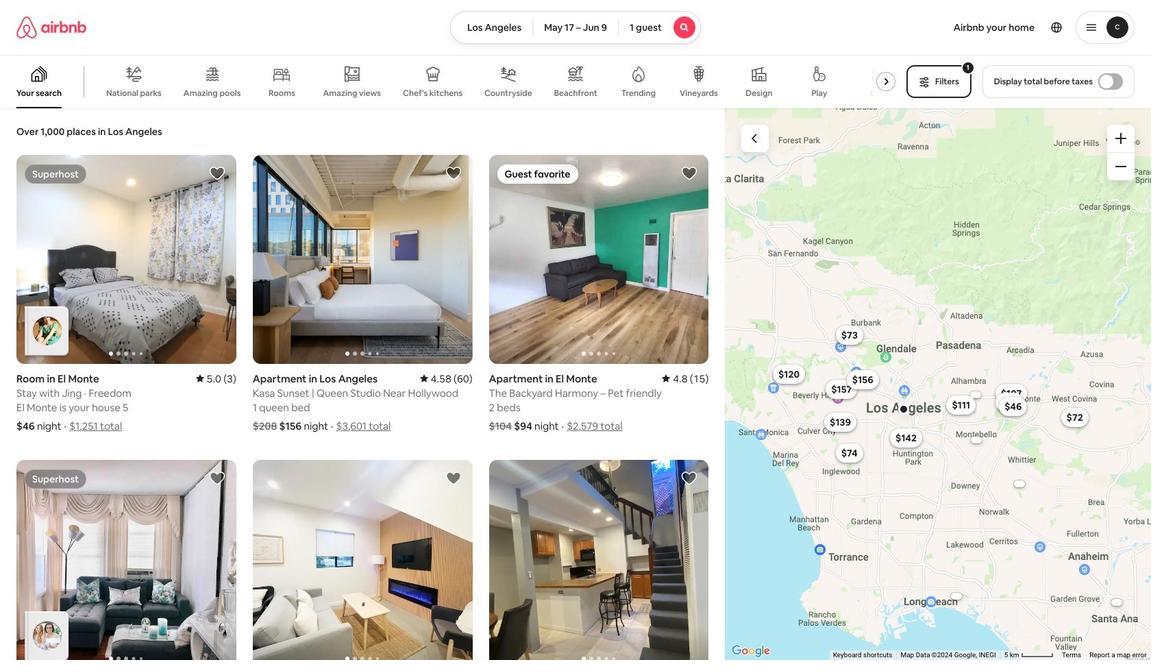 Task type: describe. For each thing, give the bounding box(es) containing it.
add to wishlist: room in burbank image
[[209, 470, 225, 486]]

add to wishlist: apartment in el monte image
[[682, 165, 698, 182]]

1 add to wishlist: apartment in los angeles image from the top
[[445, 165, 462, 182]]

google map
showing 29 stays. region
[[725, 108, 1151, 660]]

add to wishlist: room in el monte image
[[209, 165, 225, 182]]



Task type: vqa. For each thing, say whether or not it's contained in the screenshot.
Zoom In IMAGE
yes



Task type: locate. For each thing, give the bounding box(es) containing it.
group
[[0, 55, 901, 108], [16, 155, 236, 364], [253, 155, 473, 364], [489, 155, 709, 364], [16, 460, 236, 660], [253, 460, 473, 660], [489, 460, 709, 660]]

profile element
[[718, 0, 1135, 55]]

the location you searched image
[[899, 403, 910, 414]]

zoom out image
[[1116, 161, 1127, 172]]

2 add to wishlist: apartment in los angeles image from the top
[[445, 470, 462, 486]]

add to wishlist: guest suite in los angeles image
[[682, 470, 698, 486]]

google image
[[729, 642, 774, 660]]

None search field
[[450, 11, 701, 44]]

zoom in image
[[1116, 133, 1127, 144]]

add to wishlist: apartment in los angeles image
[[445, 165, 462, 182], [445, 470, 462, 486]]

1 vertical spatial add to wishlist: apartment in los angeles image
[[445, 470, 462, 486]]

0 vertical spatial add to wishlist: apartment in los angeles image
[[445, 165, 462, 182]]



